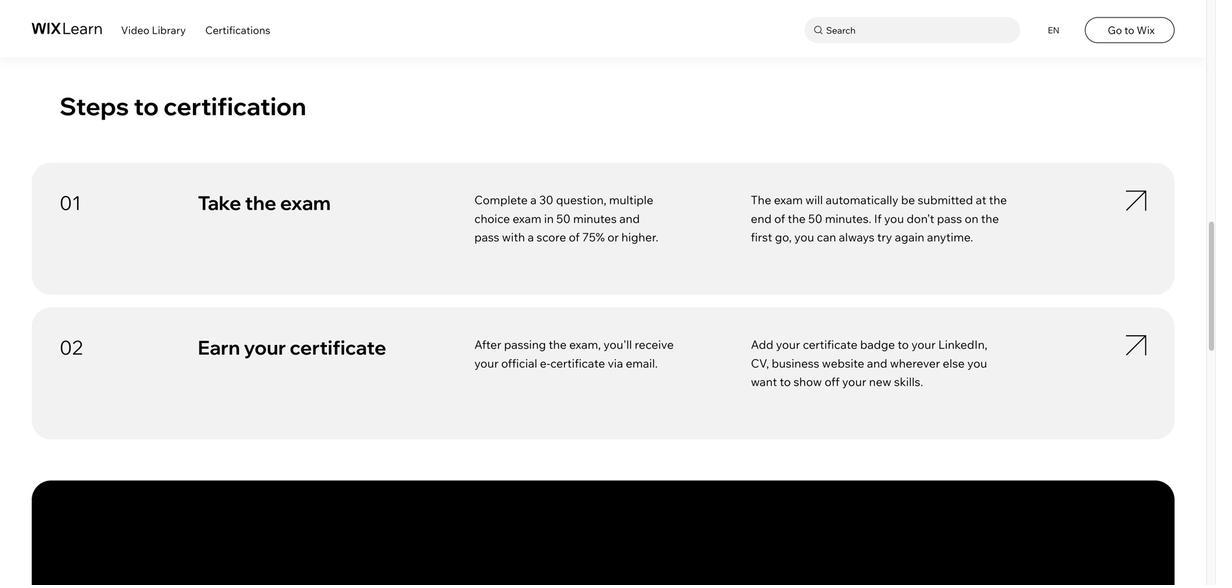 Task type: describe. For each thing, give the bounding box(es) containing it.
certificate for add your certificate badge to your linkedin, cv, business website and wherever else you want to show off your new skills.
[[803, 338, 858, 352]]

multiple
[[609, 193, 654, 207]]

skills.
[[894, 375, 923, 389]]

certifications
[[205, 24, 270, 37]]

new
[[869, 375, 892, 389]]

menu bar containing video library
[[0, 0, 1207, 57]]

the right on at the right top of page
[[981, 211, 999, 226]]

1 vertical spatial you
[[795, 230, 814, 245]]

to right go
[[1125, 24, 1135, 37]]

video library
[[121, 24, 186, 37]]

of inside the exam will automatically be submitted at the end of the 50 minutes. if you don't pass on the first go, you can always try again anytime.
[[774, 211, 785, 226]]

library
[[152, 24, 186, 37]]

certificate for earn your certificate
[[290, 336, 386, 360]]

try
[[877, 230, 892, 245]]

minutes
[[573, 211, 617, 226]]

cv,
[[751, 356, 769, 371]]

badge
[[860, 338, 895, 352]]

your inside after passing the exam, you'll receive your official e-certificate via email.
[[474, 356, 499, 371]]

end
[[751, 211, 772, 226]]

exam inside complete a 30 question, multiple choice exam in 50 minutes and pass with a score of 75% or higher.
[[513, 211, 542, 226]]

receive
[[635, 338, 674, 352]]

the right at
[[989, 193, 1007, 207]]

can
[[817, 230, 836, 245]]

0 vertical spatial you
[[884, 211, 904, 226]]

after
[[474, 338, 502, 352]]

your up wherever
[[912, 338, 936, 352]]

want
[[751, 375, 777, 389]]

en button
[[1040, 17, 1066, 43]]

to up wherever
[[898, 338, 909, 352]]

exam,
[[569, 338, 601, 352]]

passing
[[504, 338, 546, 352]]

take the exam
[[198, 191, 331, 215]]

in
[[544, 211, 554, 226]]

your down the website
[[842, 375, 867, 389]]

the
[[751, 193, 771, 207]]

steps to certification
[[60, 91, 306, 122]]

first
[[751, 230, 772, 245]]



Task type: locate. For each thing, give the bounding box(es) containing it.
of
[[774, 211, 785, 226], [569, 230, 580, 245]]

steps
[[60, 91, 129, 122]]

you down linkedin,
[[968, 356, 987, 371]]

via
[[608, 356, 623, 371]]

and down 'multiple'
[[619, 211, 640, 226]]

pass inside complete a 30 question, multiple choice exam in 50 minutes and pass with a score of 75% or higher.
[[474, 230, 500, 245]]

1 vertical spatial pass
[[474, 230, 500, 245]]

50 right in
[[557, 211, 571, 226]]

0 vertical spatial of
[[774, 211, 785, 226]]

automatically
[[826, 193, 899, 207]]

1 horizontal spatial you
[[884, 211, 904, 226]]

02
[[60, 336, 84, 360]]

a right with
[[528, 230, 534, 245]]

always
[[839, 230, 875, 245]]

30
[[539, 193, 554, 207]]

show
[[794, 375, 822, 389]]

1 50 from the left
[[557, 211, 571, 226]]

go,
[[775, 230, 792, 245]]

wherever
[[890, 356, 940, 371]]

your down after
[[474, 356, 499, 371]]

wix
[[1137, 24, 1155, 37]]

2 50 from the left
[[808, 211, 823, 226]]

certificate
[[290, 336, 386, 360], [803, 338, 858, 352], [550, 356, 605, 371]]

pass
[[937, 211, 962, 226], [474, 230, 500, 245]]

go
[[1108, 24, 1122, 37]]

1 vertical spatial a
[[528, 230, 534, 245]]

of right end
[[774, 211, 785, 226]]

to right steps
[[134, 91, 159, 122]]

en
[[1048, 25, 1060, 36]]

certification
[[164, 91, 306, 122]]

video library link
[[121, 24, 186, 37]]

50 down "will"
[[808, 211, 823, 226]]

take
[[198, 191, 241, 215]]

and inside add your certificate badge to your linkedin, cv, business website and wherever else you want to show off your new skills.
[[867, 356, 888, 371]]

earn
[[198, 336, 240, 360]]

your up business at the right bottom of page
[[776, 338, 800, 352]]

the up go,
[[788, 211, 806, 226]]

official
[[501, 356, 537, 371]]

don't
[[907, 211, 935, 226]]

go to wix
[[1108, 24, 1155, 37]]

with
[[502, 230, 525, 245]]

0 vertical spatial a
[[530, 193, 537, 207]]

the up e-
[[549, 338, 567, 352]]

score
[[537, 230, 566, 245]]

on
[[965, 211, 979, 226]]

pass down choice
[[474, 230, 500, 245]]

anytime.
[[927, 230, 973, 245]]

and inside complete a 30 question, multiple choice exam in 50 minutes and pass with a score of 75% or higher.
[[619, 211, 640, 226]]

if
[[874, 211, 882, 226]]

or
[[608, 230, 619, 245]]

email.
[[626, 356, 658, 371]]

else
[[943, 356, 965, 371]]

question,
[[556, 193, 607, 207]]

you inside add your certificate badge to your linkedin, cv, business website and wherever else you want to show off your new skills.
[[968, 356, 987, 371]]

will
[[806, 193, 823, 207]]

website
[[822, 356, 865, 371]]

01
[[60, 191, 81, 215]]

50
[[557, 211, 571, 226], [808, 211, 823, 226]]

you'll
[[604, 338, 632, 352]]

to down business at the right bottom of page
[[780, 375, 791, 389]]

1 horizontal spatial exam
[[513, 211, 542, 226]]

certifications link
[[205, 24, 270, 37]]

1 vertical spatial and
[[867, 356, 888, 371]]

your right earn
[[244, 336, 286, 360]]

pass inside the exam will automatically be submitted at the end of the 50 minutes. if you don't pass on the first go, you can always try again anytime.
[[937, 211, 962, 226]]

50 inside the exam will automatically be submitted at the end of the 50 minutes. if you don't pass on the first go, you can always try again anytime.
[[808, 211, 823, 226]]

and
[[619, 211, 640, 226], [867, 356, 888, 371]]

of inside complete a 30 question, multiple choice exam in 50 minutes and pass with a score of 75% or higher.
[[569, 230, 580, 245]]

50 inside complete a 30 question, multiple choice exam in 50 minutes and pass with a score of 75% or higher.
[[557, 211, 571, 226]]

2 vertical spatial you
[[968, 356, 987, 371]]

2 horizontal spatial you
[[968, 356, 987, 371]]

0 horizontal spatial pass
[[474, 230, 500, 245]]

1 horizontal spatial 50
[[808, 211, 823, 226]]

the inside after passing the exam, you'll receive your official e-certificate via email.
[[549, 338, 567, 352]]

exam inside the exam will automatically be submitted at the end of the 50 minutes. if you don't pass on the first go, you can always try again anytime.
[[774, 193, 803, 207]]

certificate inside add your certificate badge to your linkedin, cv, business website and wherever else you want to show off your new skills.
[[803, 338, 858, 352]]

Search text field
[[823, 22, 1017, 38]]

certificate inside after passing the exam, you'll receive your official e-certificate via email.
[[550, 356, 605, 371]]

at
[[976, 193, 987, 207]]

add your certificate badge to your linkedin, cv, business website and wherever else you want to show off your new skills.
[[751, 338, 988, 389]]

menu bar
[[0, 0, 1207, 57]]

again
[[895, 230, 925, 245]]

and down badge
[[867, 356, 888, 371]]

2 horizontal spatial certificate
[[803, 338, 858, 352]]

complete a 30 question, multiple choice exam in 50 minutes and pass with a score of 75% or higher.
[[474, 193, 659, 245]]

and for website
[[867, 356, 888, 371]]

complete
[[474, 193, 528, 207]]

and for minutes
[[619, 211, 640, 226]]

you right if
[[884, 211, 904, 226]]

0 vertical spatial and
[[619, 211, 640, 226]]

to
[[1125, 24, 1135, 37], [134, 91, 159, 122], [898, 338, 909, 352], [780, 375, 791, 389]]

2 horizontal spatial exam
[[774, 193, 803, 207]]

the right 'take'
[[245, 191, 276, 215]]

0 vertical spatial pass
[[937, 211, 962, 226]]

be
[[901, 193, 915, 207]]

you right go,
[[795, 230, 814, 245]]

0 horizontal spatial certificate
[[290, 336, 386, 360]]

e-
[[540, 356, 550, 371]]

submitted
[[918, 193, 973, 207]]

1 horizontal spatial of
[[774, 211, 785, 226]]

after passing the exam, you'll receive your official e-certificate via email.
[[474, 338, 674, 371]]

off
[[825, 375, 840, 389]]

1 horizontal spatial certificate
[[550, 356, 605, 371]]

you
[[884, 211, 904, 226], [795, 230, 814, 245], [968, 356, 987, 371]]

add
[[751, 338, 774, 352]]

choice
[[474, 211, 510, 226]]

0 horizontal spatial you
[[795, 230, 814, 245]]

go to wix link
[[1085, 17, 1175, 43]]

1 vertical spatial of
[[569, 230, 580, 245]]

1 horizontal spatial and
[[867, 356, 888, 371]]

1 horizontal spatial pass
[[937, 211, 962, 226]]

0 horizontal spatial exam
[[280, 191, 331, 215]]

pass up "anytime."
[[937, 211, 962, 226]]

linkedin,
[[938, 338, 988, 352]]

the exam will automatically be submitted at the end of the 50 minutes. if you don't pass on the first go, you can always try again anytime.
[[751, 193, 1007, 245]]

higher.
[[622, 230, 659, 245]]

75%
[[582, 230, 605, 245]]

0 horizontal spatial of
[[569, 230, 580, 245]]

video
[[121, 24, 149, 37]]

a
[[530, 193, 537, 207], [528, 230, 534, 245]]

a left 30
[[530, 193, 537, 207]]

earn your certificate
[[198, 336, 386, 360]]

of left 75%
[[569, 230, 580, 245]]

0 horizontal spatial and
[[619, 211, 640, 226]]

the
[[245, 191, 276, 215], [989, 193, 1007, 207], [788, 211, 806, 226], [981, 211, 999, 226], [549, 338, 567, 352]]

minutes.
[[825, 211, 872, 226]]

exam
[[280, 191, 331, 215], [774, 193, 803, 207], [513, 211, 542, 226]]

0 horizontal spatial 50
[[557, 211, 571, 226]]

your
[[244, 336, 286, 360], [776, 338, 800, 352], [912, 338, 936, 352], [474, 356, 499, 371], [842, 375, 867, 389]]

business
[[772, 356, 820, 371]]



Task type: vqa. For each thing, say whether or not it's contained in the screenshot.
the client- to the left
no



